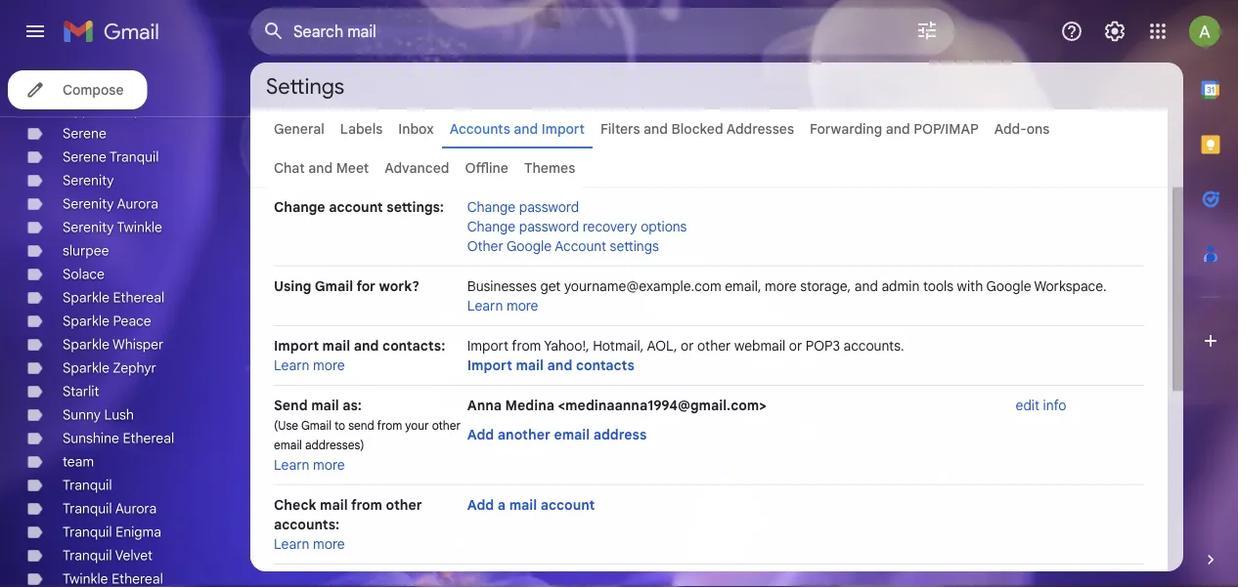 Task type: locate. For each thing, give the bounding box(es) containing it.
webmail
[[735, 337, 786, 355]]

with
[[957, 278, 983, 295]]

0 horizontal spatial account
[[329, 199, 383, 216]]

mail up to
[[311, 397, 339, 414]]

email down (use
[[274, 439, 302, 453]]

learn more link down addresses)
[[274, 457, 345, 474]]

enigma
[[116, 524, 161, 541]]

0 vertical spatial aurora
[[117, 196, 158, 213]]

mail for check mail from other accounts: learn more
[[320, 497, 348, 514]]

main menu image
[[23, 20, 47, 43]]

aurora up enigma
[[115, 501, 157, 518]]

2 horizontal spatial other
[[697, 337, 731, 355]]

google
[[507, 238, 552, 255], [987, 278, 1031, 295]]

workspace.
[[1034, 278, 1107, 295]]

ethereal for sparkle ethereal
[[113, 290, 165, 307]]

compose
[[63, 81, 124, 98]]

1 vertical spatial ethereal
[[123, 430, 174, 448]]

twinkle
[[117, 219, 162, 236]]

yahoo!,
[[544, 337, 589, 355]]

serenity up serenity aurora
[[63, 172, 114, 189]]

learn
[[467, 297, 503, 314], [274, 357, 310, 374], [274, 457, 310, 474], [274, 536, 310, 553]]

1 vertical spatial aurora
[[115, 501, 157, 518]]

other down send mail as: (use gmail to send from your other email addresses) learn more
[[386, 497, 422, 514]]

navigation containing compose
[[0, 63, 250, 588]]

to
[[334, 419, 345, 433]]

serene down "serene" link
[[63, 149, 106, 166]]

labels
[[340, 120, 383, 137]]

from down addresses)
[[351, 497, 382, 514]]

learn down (use
[[274, 457, 310, 474]]

email,
[[725, 278, 762, 295]]

learn down accounts:
[[274, 536, 310, 553]]

1 vertical spatial google
[[987, 278, 1031, 295]]

mail inside check mail from other accounts: learn more
[[320, 497, 348, 514]]

1 vertical spatial other
[[432, 419, 461, 433]]

change down the offline
[[467, 199, 516, 216]]

and left contacts:
[[354, 337, 379, 355]]

serene
[[63, 125, 106, 142], [63, 149, 106, 166]]

sparkle down the sparkle peace 'link'
[[63, 336, 110, 354]]

1 serene from the top
[[63, 125, 106, 142]]

0 vertical spatial password
[[519, 199, 579, 216]]

tranquil enigma link
[[63, 524, 161, 541]]

ethereal down lush
[[123, 430, 174, 448]]

tranquil down team link
[[63, 477, 112, 494]]

mail down using gmail for work?
[[322, 337, 350, 355]]

aurora for tranquil aurora
[[115, 501, 157, 518]]

sparkle down solace
[[63, 290, 110, 307]]

from inside import from yahoo!, hotmail, aol, or other webmail or pop3 accounts. import mail and contacts
[[512, 337, 541, 355]]

tranquil aurora
[[63, 501, 157, 518]]

2 vertical spatial serenity
[[63, 219, 114, 236]]

serenity down serenity link
[[63, 196, 114, 213]]

aurora up the twinkle
[[117, 196, 158, 213]]

from up import mail and contacts link
[[512, 337, 541, 355]]

mail inside send mail as: (use gmail to send from your other email addresses) learn more
[[311, 397, 339, 414]]

tranquil for tranquil link
[[63, 477, 112, 494]]

gmail left to
[[301, 419, 332, 433]]

2 serenity from the top
[[63, 196, 114, 213]]

send
[[274, 397, 308, 414]]

more down accounts:
[[313, 536, 345, 553]]

0 vertical spatial other
[[697, 337, 731, 355]]

mail
[[322, 337, 350, 355], [516, 357, 544, 374], [311, 397, 339, 414], [320, 497, 348, 514], [509, 497, 537, 514]]

themes link
[[524, 159, 575, 177]]

sparkle up starlit
[[63, 360, 110, 377]]

settings
[[610, 238, 659, 255]]

options
[[641, 218, 687, 235]]

serenity up slurpee
[[63, 219, 114, 236]]

edit info
[[1016, 397, 1067, 414]]

serene down ripple
[[63, 125, 106, 142]]

sunny
[[63, 407, 101, 424]]

add another email address
[[467, 426, 647, 444]]

contacts
[[576, 357, 635, 374]]

and inside import mail and contacts: learn more
[[354, 337, 379, 355]]

and left admin
[[855, 278, 878, 295]]

serene for "serene" link
[[63, 125, 106, 142]]

and inside import from yahoo!, hotmail, aol, or other webmail or pop3 accounts. import mail and contacts
[[547, 357, 573, 374]]

0 horizontal spatial other
[[386, 497, 422, 514]]

more up as:
[[313, 357, 345, 374]]

0 vertical spatial from
[[512, 337, 541, 355]]

check
[[274, 497, 316, 514]]

gmail
[[315, 278, 353, 295], [301, 419, 332, 433]]

1 horizontal spatial account
[[541, 497, 595, 514]]

account
[[555, 238, 606, 255]]

addresses)
[[305, 439, 364, 453]]

whisper
[[112, 336, 164, 354]]

add for add another email address
[[467, 426, 494, 444]]

mail for send mail as: (use gmail to send from your other email addresses) learn more
[[311, 397, 339, 414]]

sparkle up sparkle whisper link
[[63, 313, 110, 330]]

learn inside businesses get yourname@example.com email, more storage, and admin tools with google workspace. learn more
[[467, 297, 503, 314]]

from
[[512, 337, 541, 355], [377, 419, 402, 433], [351, 497, 382, 514]]

mail for import mail and contacts: learn more
[[322, 337, 350, 355]]

tab list
[[1184, 63, 1238, 517]]

password
[[519, 199, 579, 216], [519, 218, 579, 235]]

1 horizontal spatial other
[[432, 419, 461, 433]]

google inside businesses get yourname@example.com email, more storage, and admin tools with google workspace. learn more
[[987, 278, 1031, 295]]

0 vertical spatial serenity
[[63, 172, 114, 189]]

1 vertical spatial gmail
[[301, 419, 332, 433]]

mail right a
[[509, 497, 537, 514]]

google right with
[[987, 278, 1031, 295]]

and inside businesses get yourname@example.com email, more storage, and admin tools with google workspace. learn more
[[855, 278, 878, 295]]

and right chat
[[308, 159, 333, 177]]

learn up send
[[274, 357, 310, 374]]

tranquil down "tranquil enigma" link
[[63, 548, 112, 565]]

or left 'pop3'
[[789, 337, 802, 355]]

learn more link up send
[[274, 357, 345, 374]]

meet
[[336, 159, 369, 177]]

for
[[356, 278, 376, 295]]

account right a
[[541, 497, 595, 514]]

1 sparkle from the top
[[63, 290, 110, 307]]

password up change password recovery options link
[[519, 199, 579, 216]]

1 add from the top
[[467, 426, 494, 444]]

add another email address link
[[467, 426, 647, 444]]

1 horizontal spatial email
[[554, 426, 590, 444]]

other right your
[[432, 419, 461, 433]]

solace link
[[63, 266, 105, 283]]

serenity
[[63, 172, 114, 189], [63, 196, 114, 213], [63, 219, 114, 236]]

learn more link for check
[[274, 536, 345, 553]]

tranquil enigma
[[63, 524, 161, 541]]

import mail and contacts link
[[467, 357, 635, 374]]

mail up accounts:
[[320, 497, 348, 514]]

0 horizontal spatial or
[[681, 337, 694, 355]]

inbox
[[398, 120, 434, 137]]

3 serenity from the top
[[63, 219, 114, 236]]

tranquil down whispers
[[109, 149, 159, 166]]

sparkle for sparkle zephyr
[[63, 360, 110, 377]]

serenity aurora link
[[63, 196, 158, 213]]

mail up medina
[[516, 357, 544, 374]]

advanced link
[[385, 159, 449, 177]]

add down anna
[[467, 426, 494, 444]]

contacts:
[[383, 337, 445, 355]]

2 serene from the top
[[63, 149, 106, 166]]

learn more link down accounts:
[[274, 536, 345, 553]]

0 vertical spatial add
[[467, 426, 494, 444]]

tranquil
[[109, 149, 159, 166], [63, 477, 112, 494], [63, 501, 112, 518], [63, 524, 112, 541], [63, 548, 112, 565]]

change down chat
[[274, 199, 325, 216]]

1 vertical spatial account
[[541, 497, 595, 514]]

2 sparkle from the top
[[63, 313, 110, 330]]

2 add from the top
[[467, 497, 494, 514]]

1 vertical spatial serenity
[[63, 196, 114, 213]]

2 or from the left
[[789, 337, 802, 355]]

tranquil down tranquil link
[[63, 501, 112, 518]]

0 horizontal spatial email
[[274, 439, 302, 453]]

offline
[[465, 159, 509, 177]]

1 vertical spatial serene
[[63, 149, 106, 166]]

1 vertical spatial add
[[467, 497, 494, 514]]

from left your
[[377, 419, 402, 433]]

serenity aurora
[[63, 196, 158, 213]]

ethereal up peace
[[113, 290, 165, 307]]

settings
[[266, 72, 344, 100]]

google inside change password change password recovery options other google account settings
[[507, 238, 552, 255]]

1 vertical spatial password
[[519, 218, 579, 235]]

other left webmail
[[697, 337, 731, 355]]

1 horizontal spatial google
[[987, 278, 1031, 295]]

ripple whispers
[[63, 102, 161, 119]]

sparkle peace
[[63, 313, 151, 330]]

gmail left for
[[315, 278, 353, 295]]

1 serenity from the top
[[63, 172, 114, 189]]

offline link
[[465, 159, 509, 177]]

google down change password link
[[507, 238, 552, 255]]

0 vertical spatial ethereal
[[113, 290, 165, 307]]

change password recovery options link
[[467, 218, 687, 235]]

more down businesses
[[507, 297, 538, 314]]

tranquil up tranquil velvet
[[63, 524, 112, 541]]

navigation
[[0, 63, 250, 588]]

sparkle zephyr link
[[63, 360, 156, 377]]

learn down businesses
[[467, 297, 503, 314]]

0 vertical spatial serene
[[63, 125, 106, 142]]

3 sparkle from the top
[[63, 336, 110, 354]]

learn more link down businesses
[[467, 297, 538, 314]]

2 vertical spatial other
[[386, 497, 422, 514]]

sunshine ethereal
[[63, 430, 174, 448]]

change up other
[[467, 218, 516, 235]]

add left a
[[467, 497, 494, 514]]

import
[[542, 120, 585, 137], [274, 337, 319, 355], [467, 337, 509, 355], [467, 357, 512, 374]]

accounts and import link
[[450, 120, 585, 137]]

more down addresses)
[[313, 457, 345, 474]]

tranquil aurora link
[[63, 501, 157, 518]]

change for change account settings:
[[274, 199, 325, 216]]

a
[[498, 497, 506, 514]]

accounts:
[[274, 516, 340, 534]]

0 horizontal spatial google
[[507, 238, 552, 255]]

1 horizontal spatial or
[[789, 337, 802, 355]]

more inside send mail as: (use gmail to send from your other email addresses) learn more
[[313, 457, 345, 474]]

accounts and import
[[450, 120, 585, 137]]

admin
[[882, 278, 920, 295]]

medina
[[505, 397, 555, 414]]

other
[[467, 238, 504, 255]]

chat and meet link
[[274, 159, 369, 177]]

using
[[274, 278, 311, 295]]

None search field
[[250, 8, 955, 55]]

email right the another at the left of page
[[554, 426, 590, 444]]

account
[[329, 199, 383, 216], [541, 497, 595, 514]]

0 vertical spatial account
[[329, 199, 383, 216]]

mail inside import mail and contacts: learn more
[[322, 337, 350, 355]]

0 vertical spatial google
[[507, 238, 552, 255]]

or right aol, on the right bottom
[[681, 337, 694, 355]]

account down meet
[[329, 199, 383, 216]]

1 vertical spatial from
[[377, 419, 402, 433]]

settings:
[[387, 199, 444, 216]]

inbox link
[[398, 120, 434, 137]]

storage,
[[800, 278, 851, 295]]

serene tranquil link
[[63, 149, 159, 166]]

from inside send mail as: (use gmail to send from your other email addresses) learn more
[[377, 419, 402, 433]]

sparkle for sparkle ethereal
[[63, 290, 110, 307]]

password up 'other google account settings' link at the top
[[519, 218, 579, 235]]

and down yahoo!,
[[547, 357, 573, 374]]

2 vertical spatial from
[[351, 497, 382, 514]]

4 sparkle from the top
[[63, 360, 110, 377]]



Task type: describe. For each thing, give the bounding box(es) containing it.
forwarding and pop/imap link
[[810, 120, 979, 137]]

1 password from the top
[[519, 199, 579, 216]]

more right the email,
[[765, 278, 797, 295]]

add-ons
[[995, 120, 1050, 137]]

change account settings:
[[274, 199, 444, 216]]

team link
[[63, 454, 94, 471]]

advanced search options image
[[908, 11, 947, 50]]

settings image
[[1103, 20, 1127, 43]]

recovery
[[583, 218, 637, 235]]

ethereal for sunshine ethereal
[[123, 430, 174, 448]]

tools
[[923, 278, 954, 295]]

gmail inside send mail as: (use gmail to send from your other email addresses) learn more
[[301, 419, 332, 433]]

and left pop/imap
[[886, 120, 910, 137]]

sparkle zephyr
[[63, 360, 156, 377]]

add a mail account
[[467, 497, 595, 514]]

more inside import mail and contacts: learn more
[[313, 357, 345, 374]]

sunshine ethereal link
[[63, 430, 174, 448]]

serene for serene tranquil
[[63, 149, 106, 166]]

tranquil for tranquil enigma
[[63, 524, 112, 541]]

sunny lush link
[[63, 407, 134, 424]]

info
[[1043, 397, 1067, 414]]

chat
[[274, 159, 305, 177]]

zephyr
[[113, 360, 156, 377]]

other inside import from yahoo!, hotmail, aol, or other webmail or pop3 accounts. import mail and contacts
[[697, 337, 731, 355]]

add for add a mail account
[[467, 497, 494, 514]]

sparkle ethereal
[[63, 290, 165, 307]]

import from yahoo!, hotmail, aol, or other webmail or pop3 accounts. import mail and contacts
[[467, 337, 905, 374]]

tranquil for tranquil aurora
[[63, 501, 112, 518]]

learn more link for import
[[274, 357, 345, 374]]

solace
[[63, 266, 105, 283]]

learn more link for businesses
[[467, 297, 538, 314]]

more inside check mail from other accounts: learn more
[[313, 536, 345, 553]]

email inside send mail as: (use gmail to send from your other email addresses) learn more
[[274, 439, 302, 453]]

change password change password recovery options other google account settings
[[467, 199, 687, 255]]

from inside check mail from other accounts: learn more
[[351, 497, 382, 514]]

serenity link
[[63, 172, 114, 189]]

serenity for aurora
[[63, 196, 114, 213]]

pop/imap
[[914, 120, 979, 137]]

addresses
[[727, 120, 794, 137]]

your
[[405, 419, 429, 433]]

change for change password change password recovery options other google account settings
[[467, 199, 516, 216]]

serenity twinkle link
[[63, 219, 162, 236]]

forwarding and pop/imap
[[810, 120, 979, 137]]

serene tranquil
[[63, 149, 159, 166]]

using gmail for work?
[[274, 278, 420, 295]]

businesses
[[467, 278, 537, 295]]

tranquil for tranquil velvet
[[63, 548, 112, 565]]

learn inside send mail as: (use gmail to send from your other email addresses) learn more
[[274, 457, 310, 474]]

edit
[[1016, 397, 1040, 414]]

hotmail,
[[593, 337, 644, 355]]

check mail from other accounts: learn more
[[274, 497, 422, 553]]

yourname@example.com
[[564, 278, 722, 295]]

add a mail account link
[[467, 497, 595, 514]]

learn inside check mail from other accounts: learn more
[[274, 536, 310, 553]]

businesses get yourname@example.com email, more storage, and admin tools with google workspace. learn more
[[467, 278, 1107, 314]]

accounts
[[450, 120, 510, 137]]

compose button
[[8, 70, 147, 110]]

serene link
[[63, 125, 106, 142]]

send mail as: (use gmail to send from your other email addresses) learn more
[[274, 397, 461, 474]]

general
[[274, 120, 325, 137]]

as:
[[343, 397, 362, 414]]

advanced
[[385, 159, 449, 177]]

serenity twinkle
[[63, 219, 162, 236]]

change password link
[[467, 199, 579, 216]]

serenity for twinkle
[[63, 219, 114, 236]]

themes
[[524, 159, 575, 177]]

work?
[[379, 278, 420, 295]]

lush
[[104, 407, 134, 424]]

get
[[540, 278, 561, 295]]

ripple whispers link
[[63, 102, 161, 119]]

other inside check mail from other accounts: learn more
[[386, 497, 422, 514]]

anna medina <medinaanna1994@gmail.com>
[[467, 397, 767, 414]]

import inside import mail and contacts: learn more
[[274, 337, 319, 355]]

another
[[498, 426, 551, 444]]

learn inside import mail and contacts: learn more
[[274, 357, 310, 374]]

other google account settings link
[[467, 238, 659, 255]]

peace
[[113, 313, 151, 330]]

mail inside import from yahoo!, hotmail, aol, or other webmail or pop3 accounts. import mail and contacts
[[516, 357, 544, 374]]

other inside send mail as: (use gmail to send from your other email addresses) learn more
[[432, 419, 461, 433]]

tranquil link
[[63, 477, 112, 494]]

tranquil velvet
[[63, 548, 153, 565]]

edit info link
[[1016, 397, 1067, 414]]

gmail image
[[63, 12, 169, 51]]

sunshine
[[63, 430, 119, 448]]

and right filters
[[644, 120, 668, 137]]

and up themes link
[[514, 120, 538, 137]]

filters and blocked addresses
[[601, 120, 794, 137]]

accounts.
[[844, 337, 905, 355]]

slurpee
[[63, 243, 109, 260]]

team
[[63, 454, 94, 471]]

blocked
[[672, 120, 723, 137]]

<medinaanna1994@gmail.com>
[[558, 397, 767, 414]]

slurpee link
[[63, 243, 109, 260]]

add-
[[995, 120, 1027, 137]]

send
[[348, 419, 374, 433]]

Search mail text field
[[293, 22, 861, 41]]

tranquil velvet link
[[63, 548, 153, 565]]

ripple
[[63, 102, 101, 119]]

pop3
[[806, 337, 840, 355]]

0 vertical spatial gmail
[[315, 278, 353, 295]]

aol,
[[647, 337, 677, 355]]

chat and meet
[[274, 159, 369, 177]]

labels link
[[340, 120, 383, 137]]

1 or from the left
[[681, 337, 694, 355]]

forwarding
[[810, 120, 883, 137]]

add-ons link
[[995, 120, 1050, 137]]

2 password from the top
[[519, 218, 579, 235]]

filters
[[601, 120, 640, 137]]

general link
[[274, 120, 325, 137]]

sparkle for sparkle whisper
[[63, 336, 110, 354]]

sparkle peace link
[[63, 313, 151, 330]]

sparkle for sparkle peace
[[63, 313, 110, 330]]

aurora for serenity aurora
[[117, 196, 158, 213]]

search mail image
[[256, 14, 291, 49]]

sparkle ethereal link
[[63, 290, 165, 307]]

starlit link
[[63, 383, 99, 401]]



Task type: vqa. For each thing, say whether or not it's contained in the screenshot.
work?
yes



